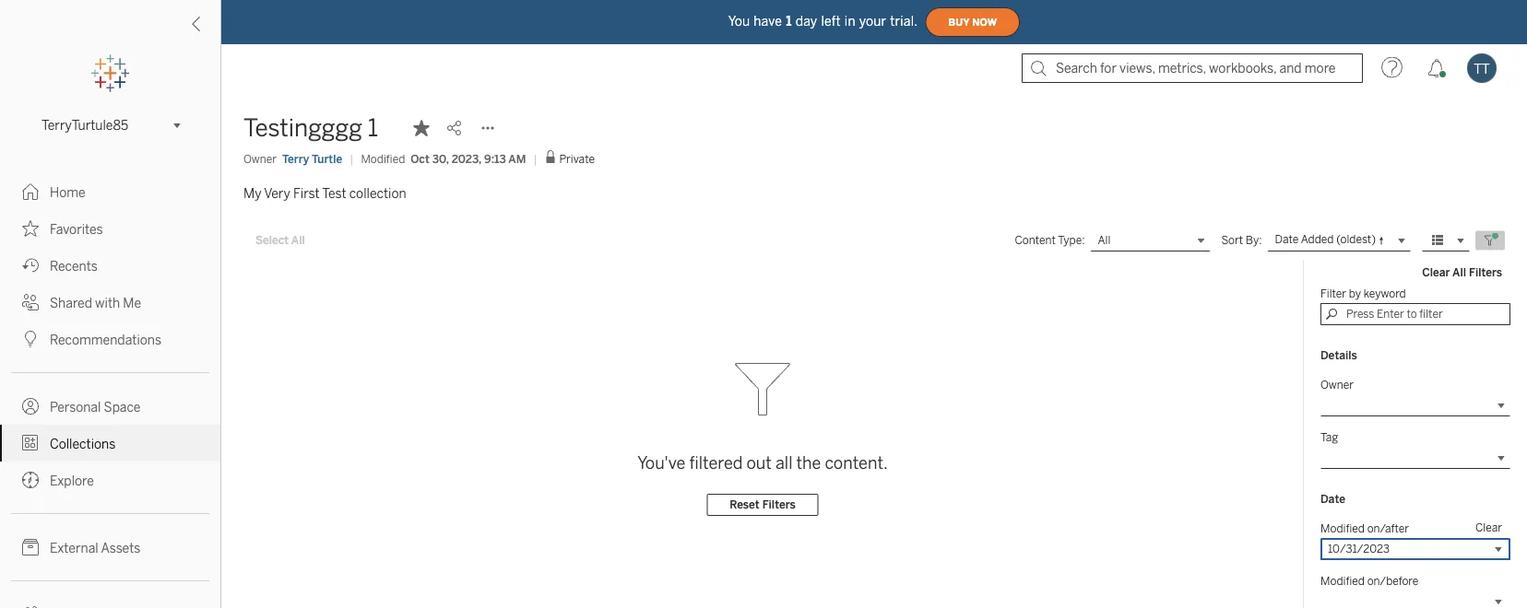 Task type: vqa. For each thing, say whether or not it's contained in the screenshot.
Date
yes



Task type: describe. For each thing, give the bounding box(es) containing it.
your
[[859, 14, 886, 29]]

0 horizontal spatial 1
[[368, 114, 378, 142]]

1 | from the left
[[350, 152, 354, 166]]

modified for modified on/after
[[1321, 522, 1365, 535]]

reset filters button
[[707, 494, 819, 516]]

day
[[796, 14, 817, 29]]

shared with me
[[50, 296, 141, 311]]

home
[[50, 185, 86, 200]]

30,
[[432, 152, 449, 166]]

you have 1 day left in your trial.
[[728, 14, 918, 29]]

filter
[[1321, 287, 1347, 300]]

filter by keyword
[[1321, 287, 1406, 300]]

keyword
[[1364, 287, 1406, 300]]

all inside dropdown button
[[1098, 234, 1111, 247]]

date for date added (oldest)
[[1275, 233, 1299, 246]]

testingggg 1
[[243, 114, 378, 142]]

reset filters
[[730, 499, 796, 512]]

test
[[322, 186, 346, 201]]

0 vertical spatial modified
[[361, 152, 405, 166]]

testingggg
[[243, 114, 362, 142]]

home link
[[0, 173, 220, 210]]

on/before
[[1367, 574, 1419, 588]]

date for date
[[1321, 493, 1345, 506]]

oct
[[411, 152, 430, 166]]

all
[[776, 454, 793, 474]]

buy
[[948, 16, 970, 28]]

private
[[559, 153, 595, 166]]

clear for clear
[[1475, 522, 1502, 535]]

content
[[1015, 234, 1056, 247]]

personal space
[[50, 400, 141, 415]]

external
[[50, 541, 98, 556]]

select all button
[[243, 230, 317, 252]]

favorites link
[[0, 210, 220, 247]]

the
[[796, 454, 821, 474]]

my very first test collection
[[243, 186, 406, 201]]

owner for owner terry turtle | modified oct 30, 2023, 9:13 am |
[[243, 152, 277, 166]]

sort by:
[[1221, 234, 1262, 247]]

9:13
[[484, 152, 506, 166]]

date added (oldest) button
[[1268, 230, 1411, 252]]

recents link
[[0, 247, 220, 284]]

Search for views, metrics, workbooks, and more text field
[[1022, 53, 1363, 83]]

recommendations
[[50, 332, 161, 348]]

Modified on/before text field
[[1321, 591, 1511, 609]]

list view image
[[1429, 232, 1446, 249]]

assets
[[101, 541, 140, 556]]

Modified on/after text field
[[1321, 539, 1511, 561]]

(oldest)
[[1336, 233, 1376, 246]]

clear button
[[1467, 519, 1511, 538]]

on/after
[[1367, 522, 1409, 535]]

now
[[972, 16, 997, 28]]

with
[[95, 296, 120, 311]]

personal
[[50, 400, 101, 415]]

terryturtule85 button
[[34, 114, 186, 136]]

2023,
[[452, 152, 481, 166]]

external assets link
[[0, 529, 220, 566]]

sort
[[1221, 234, 1243, 247]]

modified for modified on/before
[[1321, 574, 1365, 588]]

terry turtle link
[[282, 151, 342, 167]]

select all
[[255, 234, 305, 247]]

tag
[[1321, 431, 1338, 444]]



Task type: locate. For each thing, give the bounding box(es) containing it.
modified
[[361, 152, 405, 166], [1321, 522, 1365, 535], [1321, 574, 1365, 588]]

owner down details
[[1321, 378, 1354, 391]]

1 left the day on the top of the page
[[786, 14, 792, 29]]

0 vertical spatial date
[[1275, 233, 1299, 246]]

1 vertical spatial modified
[[1321, 522, 1365, 535]]

1 horizontal spatial clear
[[1475, 522, 1502, 535]]

0 horizontal spatial clear
[[1422, 266, 1450, 280]]

2 horizontal spatial all
[[1452, 266, 1466, 280]]

2 vertical spatial modified
[[1321, 574, 1365, 588]]

modified up collection
[[361, 152, 405, 166]]

recents
[[50, 259, 98, 274]]

owner
[[243, 152, 277, 166], [1321, 378, 1354, 391]]

shared with me link
[[0, 284, 220, 321]]

1 horizontal spatial 1
[[786, 14, 792, 29]]

owner for owner
[[1321, 378, 1354, 391]]

am
[[508, 152, 526, 166]]

by
[[1349, 287, 1361, 300]]

0 vertical spatial filters
[[1469, 266, 1502, 280]]

me
[[123, 296, 141, 311]]

navigation panel element
[[0, 55, 220, 609]]

filters right reset
[[762, 499, 796, 512]]

very
[[264, 186, 290, 201]]

have
[[754, 14, 782, 29]]

clear down list view icon
[[1422, 266, 1450, 280]]

0 vertical spatial clear
[[1422, 266, 1450, 280]]

you've filtered out all the content.
[[637, 454, 888, 474]]

1
[[786, 14, 792, 29], [368, 114, 378, 142]]

date
[[1275, 233, 1299, 246], [1321, 493, 1345, 506]]

0 horizontal spatial |
[[350, 152, 354, 166]]

all inside button
[[1452, 266, 1466, 280]]

1 horizontal spatial owner
[[1321, 378, 1354, 391]]

select
[[255, 234, 289, 247]]

buy now
[[948, 16, 997, 28]]

content type:
[[1015, 234, 1085, 247]]

1 vertical spatial owner
[[1321, 378, 1354, 391]]

you
[[728, 14, 750, 29]]

content.
[[825, 454, 888, 474]]

collections link
[[0, 425, 220, 462]]

0 horizontal spatial all
[[291, 234, 305, 247]]

0 horizontal spatial owner
[[243, 152, 277, 166]]

0 vertical spatial owner
[[243, 152, 277, 166]]

owner terry turtle | modified oct 30, 2023, 9:13 am |
[[243, 152, 537, 166]]

date left added
[[1275, 233, 1299, 246]]

explore
[[50, 474, 94, 489]]

1 up owner terry turtle | modified oct 30, 2023, 9:13 am |
[[368, 114, 378, 142]]

details
[[1321, 349, 1357, 362]]

clear all filters
[[1422, 266, 1502, 280]]

filtered
[[689, 454, 743, 474]]

you've
[[637, 454, 686, 474]]

clear for clear all filters
[[1422, 266, 1450, 280]]

trial.
[[890, 14, 918, 29]]

|
[[350, 152, 354, 166], [533, 152, 537, 166]]

all for clear all filters
[[1452, 266, 1466, 280]]

1 horizontal spatial |
[[533, 152, 537, 166]]

shared
[[50, 296, 92, 311]]

buy now button
[[925, 7, 1020, 37]]

all
[[291, 234, 305, 247], [1098, 234, 1111, 247], [1452, 266, 1466, 280]]

all up filter by keyword text box
[[1452, 266, 1466, 280]]

modified left on/before
[[1321, 574, 1365, 588]]

date inside dropdown button
[[1275, 233, 1299, 246]]

owner up my
[[243, 152, 277, 166]]

all right type: on the right top
[[1098, 234, 1111, 247]]

1 horizontal spatial filters
[[1469, 266, 1502, 280]]

1 horizontal spatial all
[[1098, 234, 1111, 247]]

filters inside button
[[1469, 266, 1502, 280]]

all for select all
[[291, 234, 305, 247]]

filters inside button
[[762, 499, 796, 512]]

space
[[104, 400, 141, 415]]

modified on/before
[[1321, 574, 1419, 588]]

date added (oldest)
[[1275, 233, 1376, 246]]

collections
[[50, 437, 116, 452]]

added
[[1301, 233, 1334, 246]]

all inside button
[[291, 234, 305, 247]]

first
[[293, 186, 320, 201]]

1 horizontal spatial date
[[1321, 493, 1345, 506]]

clear all filters button
[[1414, 262, 1511, 284]]

external assets
[[50, 541, 140, 556]]

out
[[746, 454, 772, 474]]

personal space link
[[0, 388, 220, 425]]

favorites
[[50, 222, 103, 237]]

| right turtle
[[350, 152, 354, 166]]

explore link
[[0, 462, 220, 499]]

my
[[243, 186, 262, 201]]

0 horizontal spatial filters
[[762, 499, 796, 512]]

clear up modified on/after text field
[[1475, 522, 1502, 535]]

reset
[[730, 499, 760, 512]]

1 vertical spatial clear
[[1475, 522, 1502, 535]]

all button
[[1090, 230, 1210, 252]]

recommendations link
[[0, 321, 220, 358]]

modified left on/after
[[1321, 522, 1365, 535]]

turtle
[[312, 152, 342, 166]]

main navigation. press the up and down arrow keys to access links. element
[[0, 173, 220, 609]]

2 | from the left
[[533, 152, 537, 166]]

terry
[[282, 152, 309, 166]]

date up modified on/after
[[1321, 493, 1345, 506]]

terryturtule85
[[41, 118, 128, 133]]

filters
[[1469, 266, 1502, 280], [762, 499, 796, 512]]

Filter by keyword text field
[[1321, 303, 1511, 325]]

0 vertical spatial 1
[[786, 14, 792, 29]]

all right select
[[291, 234, 305, 247]]

clear
[[1422, 266, 1450, 280], [1475, 522, 1502, 535]]

type:
[[1058, 234, 1085, 247]]

1 vertical spatial 1
[[368, 114, 378, 142]]

left
[[821, 14, 841, 29]]

modified on/after
[[1321, 522, 1409, 535]]

0 horizontal spatial date
[[1275, 233, 1299, 246]]

filters up filter by keyword text box
[[1469, 266, 1502, 280]]

1 vertical spatial date
[[1321, 493, 1345, 506]]

| right the am
[[533, 152, 537, 166]]

1 vertical spatial filters
[[762, 499, 796, 512]]

in
[[845, 14, 856, 29]]

collection
[[349, 186, 406, 201]]

by:
[[1246, 234, 1262, 247]]



